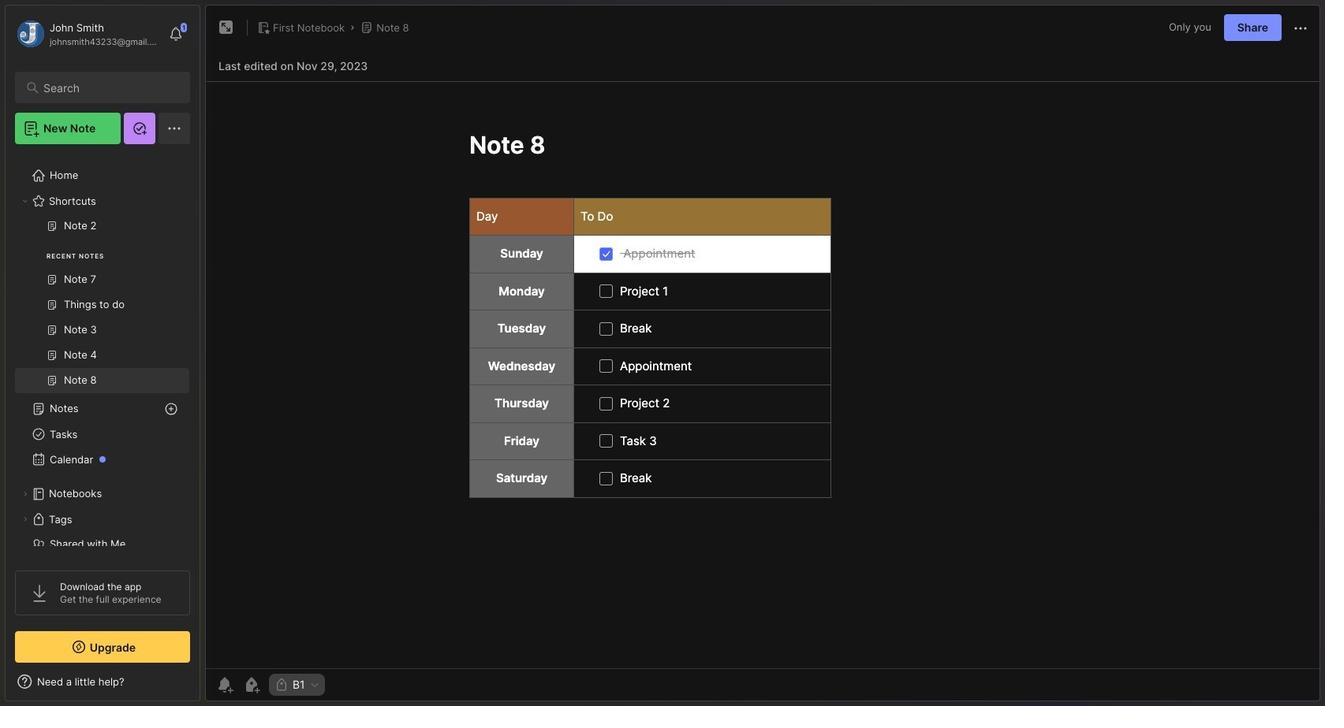 Task type: describe. For each thing, give the bounding box(es) containing it.
WHAT'S NEW field
[[6, 670, 200, 695]]

expand tags image
[[21, 515, 30, 524]]

add a reminder image
[[215, 676, 234, 695]]

B1 Tag actions field
[[305, 680, 320, 691]]

add tag image
[[242, 676, 261, 695]]

more actions image
[[1291, 19, 1310, 38]]



Task type: locate. For each thing, give the bounding box(es) containing it.
note window element
[[205, 5, 1320, 706]]

group inside 'tree'
[[15, 214, 189, 403]]

main element
[[0, 0, 205, 707]]

click to collapse image
[[199, 677, 211, 696]]

tree inside main element
[[6, 154, 200, 592]]

expand note image
[[217, 18, 236, 37]]

None search field
[[43, 78, 176, 97]]

Search text field
[[43, 80, 176, 95]]

tree
[[6, 154, 200, 592]]

none search field inside main element
[[43, 78, 176, 97]]

expand notebooks image
[[21, 490, 30, 499]]

Note Editor text field
[[206, 81, 1319, 669]]

Account field
[[15, 18, 161, 50]]

More actions field
[[1291, 17, 1310, 38]]

group
[[15, 214, 189, 403]]



Task type: vqa. For each thing, say whether or not it's contained in the screenshot.
search field
yes



